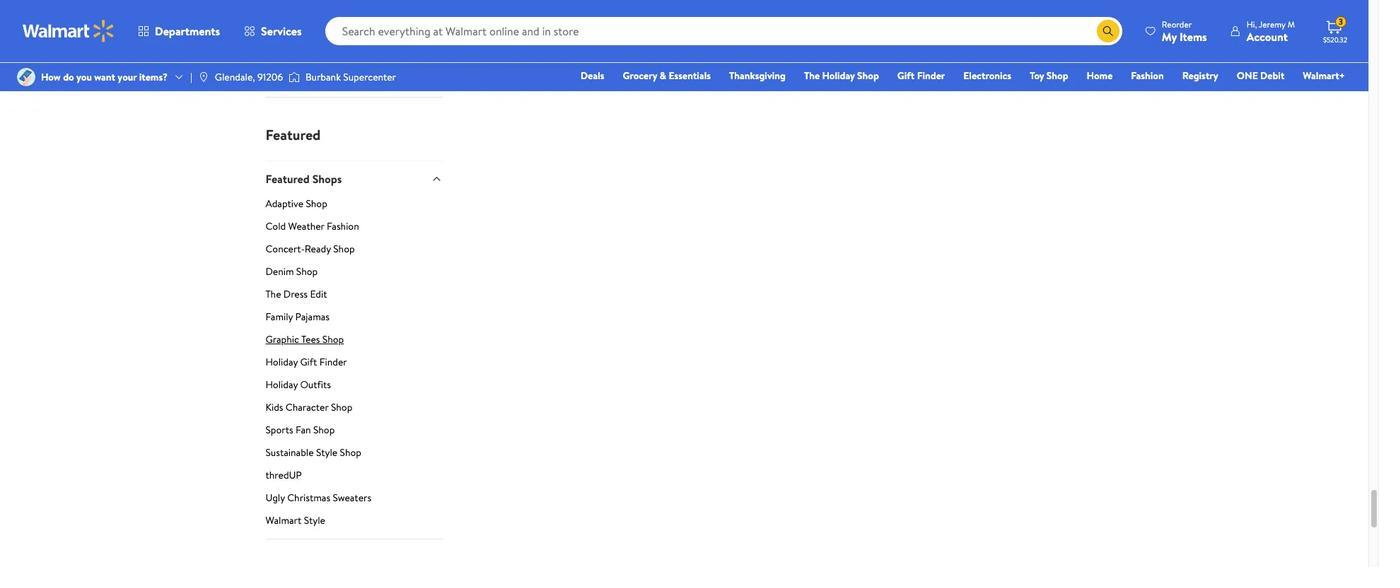 Task type: describe. For each thing, give the bounding box(es) containing it.
character
[[286, 400, 329, 415]]

registry link
[[1177, 68, 1225, 83]]

registry
[[1183, 69, 1219, 83]]

walmart style link
[[266, 514, 443, 539]]

how do you want your items?
[[41, 70, 168, 84]]

ugly christmas sweaters
[[266, 491, 372, 505]]

gift finder link
[[891, 68, 952, 83]]

grocery & essentials
[[623, 69, 711, 83]]

services button
[[232, 14, 314, 48]]

walmart style
[[266, 514, 325, 528]]

style for sustainable
[[316, 446, 338, 460]]

jeremy
[[1259, 18, 1286, 30]]

sustainable style shop
[[266, 446, 362, 460]]

one
[[1237, 69, 1259, 83]]

shop for concert-ready shop
[[333, 242, 355, 256]]

shop up cold weather fashion
[[306, 197, 328, 211]]

departments button
[[126, 14, 232, 48]]

Search search field
[[325, 17, 1123, 45]]

supercenter
[[343, 70, 396, 84]]

how
[[41, 70, 61, 84]]

essentials
[[669, 69, 711, 83]]

kids character shop
[[266, 400, 353, 415]]

0 vertical spatial fashion
[[1132, 69, 1165, 83]]

denim shop link
[[266, 265, 443, 284]]

graphic
[[266, 333, 299, 347]]

and
[[289, 12, 304, 26]]

shop for sports fan shop
[[313, 423, 335, 437]]

3 $520.32
[[1324, 16, 1348, 45]]

christmas
[[287, 491, 331, 505]]

walmart+
[[1304, 69, 1346, 83]]

wonder
[[266, 35, 299, 49]]

hi, jeremy m account
[[1247, 18, 1296, 44]]

3
[[1339, 16, 1344, 28]]

thredup
[[266, 468, 302, 483]]

the for the dress edit
[[266, 287, 281, 301]]

deals link
[[575, 68, 611, 83]]

graphic tees shop
[[266, 333, 344, 347]]

m
[[1288, 18, 1296, 30]]

graphic tees shop link
[[266, 333, 443, 352]]

thredup link
[[266, 468, 443, 488]]

 image for how do you want your items?
[[17, 68, 35, 86]]

burbank supercenter
[[306, 70, 396, 84]]

time
[[266, 12, 286, 26]]

sports fan shop
[[266, 423, 335, 437]]

concert-ready shop link
[[266, 242, 443, 262]]

gift finder
[[898, 69, 946, 83]]

concert-ready shop
[[266, 242, 355, 256]]

home link
[[1081, 68, 1120, 83]]

toy shop
[[1030, 69, 1069, 83]]

denim
[[266, 265, 294, 279]]

walmart image
[[23, 20, 115, 42]]

search icon image
[[1103, 25, 1114, 37]]

1 horizontal spatial gift
[[898, 69, 915, 83]]

ugly
[[266, 491, 285, 505]]

shops
[[313, 171, 342, 186]]

shop right toy
[[1047, 69, 1069, 83]]

weather
[[288, 219, 325, 233]]

pajamas
[[295, 310, 330, 324]]

glendale,
[[215, 70, 255, 84]]

91206
[[258, 70, 283, 84]]

you
[[76, 70, 92, 84]]

the for the holiday shop
[[805, 69, 820, 83]]

kids
[[266, 400, 283, 415]]

0 horizontal spatial gift
[[300, 355, 317, 369]]

tees
[[301, 333, 320, 347]]

toy shop link
[[1024, 68, 1075, 83]]

featured for featured shops
[[266, 171, 310, 186]]

featured for featured
[[266, 125, 321, 144]]

sustainable style shop link
[[266, 446, 443, 466]]

shop down the concert-ready shop
[[296, 265, 318, 279]]

family pajamas link
[[266, 310, 443, 330]]

burbank
[[306, 70, 341, 84]]

featured shops button
[[266, 160, 443, 197]]

services
[[261, 23, 302, 39]]



Task type: locate. For each thing, give the bounding box(es) containing it.
debit
[[1261, 69, 1285, 83]]

1 horizontal spatial the
[[805, 69, 820, 83]]

0 vertical spatial holiday
[[823, 69, 855, 83]]

the dress edit
[[266, 287, 327, 301]]

holiday gift finder link
[[266, 355, 443, 375]]

electronics
[[964, 69, 1012, 83]]

fashion down 'adaptive shop' link
[[327, 219, 359, 233]]

time and tru
[[266, 12, 320, 26]]

toy
[[1030, 69, 1045, 83]]

1 featured from the top
[[266, 125, 321, 144]]

the inside "link"
[[805, 69, 820, 83]]

1 vertical spatial holiday
[[266, 355, 298, 369]]

featured up adaptive
[[266, 171, 310, 186]]

holiday
[[823, 69, 855, 83], [266, 355, 298, 369], [266, 378, 298, 392]]

fashion
[[1132, 69, 1165, 83], [327, 219, 359, 233]]

my
[[1163, 29, 1178, 44]]

wonder nation link
[[266, 35, 443, 60]]

tru
[[306, 12, 320, 26]]

gift
[[898, 69, 915, 83], [300, 355, 317, 369]]

1 vertical spatial finder
[[320, 355, 347, 369]]

1 vertical spatial style
[[304, 514, 325, 528]]

shop down cold weather fashion link
[[333, 242, 355, 256]]

featured up featured shops
[[266, 125, 321, 144]]

2 vertical spatial holiday
[[266, 378, 298, 392]]

sports
[[266, 423, 293, 437]]

shop right the tees
[[323, 333, 344, 347]]

fan
[[296, 423, 311, 437]]

wonder nation
[[266, 35, 331, 49]]

gift down the tees
[[300, 355, 317, 369]]

holiday outfits
[[266, 378, 331, 392]]

fashion down my at the right of the page
[[1132, 69, 1165, 83]]

family pajamas
[[266, 310, 330, 324]]

0 vertical spatial the
[[805, 69, 820, 83]]

1 horizontal spatial  image
[[289, 70, 300, 84]]

glendale, 91206
[[215, 70, 283, 84]]

do
[[63, 70, 74, 84]]

gift right 'the holiday shop'
[[898, 69, 915, 83]]

finder left electronics link
[[918, 69, 946, 83]]

reorder
[[1163, 18, 1193, 30]]

the holiday shop link
[[798, 68, 886, 83]]

family
[[266, 310, 293, 324]]

shop inside "link"
[[858, 69, 879, 83]]

concert-
[[266, 242, 305, 256]]

the holiday shop
[[805, 69, 879, 83]]

the left dress
[[266, 287, 281, 301]]

adaptive shop link
[[266, 197, 443, 216]]

hi,
[[1247, 18, 1258, 30]]

kids character shop link
[[266, 400, 443, 420]]

shop for graphic tees shop
[[323, 333, 344, 347]]

electronics link
[[958, 68, 1018, 83]]

sports fan shop link
[[266, 423, 443, 443]]

0 vertical spatial finder
[[918, 69, 946, 83]]

cold weather fashion link
[[266, 219, 443, 239]]

sustainable
[[266, 446, 314, 460]]

ready
[[305, 242, 331, 256]]

1 horizontal spatial fashion
[[1132, 69, 1165, 83]]

0 horizontal spatial fashion
[[327, 219, 359, 233]]

style for walmart
[[304, 514, 325, 528]]

adaptive shop
[[266, 197, 328, 211]]

0 vertical spatial featured
[[266, 125, 321, 144]]

thanksgiving
[[730, 69, 786, 83]]

outfits
[[300, 378, 331, 392]]

holiday for holiday gift finder
[[266, 355, 298, 369]]

shop
[[858, 69, 879, 83], [1047, 69, 1069, 83], [306, 197, 328, 211], [333, 242, 355, 256], [296, 265, 318, 279], [323, 333, 344, 347], [331, 400, 353, 415], [313, 423, 335, 437], [340, 446, 362, 460]]

finder
[[918, 69, 946, 83], [320, 355, 347, 369]]

grocery & essentials link
[[617, 68, 718, 83]]

 image
[[17, 68, 35, 86], [289, 70, 300, 84]]

style inside 'link'
[[304, 514, 325, 528]]

adaptive
[[266, 197, 304, 211]]

account
[[1247, 29, 1289, 44]]

items?
[[139, 70, 168, 84]]

 image right '91206'
[[289, 70, 300, 84]]

featured inside dropdown button
[[266, 171, 310, 186]]

reorder my items
[[1163, 18, 1208, 44]]

0 horizontal spatial the
[[266, 287, 281, 301]]

 image for burbank supercenter
[[289, 70, 300, 84]]

holiday outfits link
[[266, 378, 443, 398]]

grocery
[[623, 69, 658, 83]]

one debit link
[[1231, 68, 1292, 83]]

fashion link
[[1125, 68, 1171, 83]]

0 horizontal spatial finder
[[320, 355, 347, 369]]

1 vertical spatial the
[[266, 287, 281, 301]]

style
[[316, 446, 338, 460], [304, 514, 325, 528]]

holiday inside "link"
[[823, 69, 855, 83]]

style down the ugly christmas sweaters
[[304, 514, 325, 528]]

your
[[118, 70, 137, 84]]

1 vertical spatial gift
[[300, 355, 317, 369]]

home
[[1087, 69, 1113, 83]]

1 vertical spatial featured
[[266, 171, 310, 186]]

$520.32
[[1324, 35, 1348, 45]]

Walmart Site-Wide search field
[[325, 17, 1123, 45]]

finder down graphic tees shop link
[[320, 355, 347, 369]]

shop left gift finder
[[858, 69, 879, 83]]

nation
[[302, 35, 331, 49]]

 image left how
[[17, 68, 35, 86]]

&
[[660, 69, 667, 83]]

walmart
[[266, 514, 302, 528]]

1 horizontal spatial finder
[[918, 69, 946, 83]]

want
[[94, 70, 115, 84]]

edit
[[310, 287, 327, 301]]

sweaters
[[333, 491, 372, 505]]

cold weather fashion
[[266, 219, 359, 233]]

time and tru link
[[266, 12, 443, 32]]

shop for the holiday shop
[[858, 69, 879, 83]]

ugly christmas sweaters link
[[266, 491, 443, 511]]

shop right fan at the left bottom
[[313, 423, 335, 437]]

one debit
[[1237, 69, 1285, 83]]

the dress edit link
[[266, 287, 443, 307]]

cold
[[266, 219, 286, 233]]

shop for kids character shop
[[331, 400, 353, 415]]

dress
[[284, 287, 308, 301]]

shop for sustainable style shop
[[340, 446, 362, 460]]

deals
[[581, 69, 605, 83]]

style down the sports fan shop link
[[316, 446, 338, 460]]

0 vertical spatial style
[[316, 446, 338, 460]]

shop down "holiday outfits" link
[[331, 400, 353, 415]]

items
[[1180, 29, 1208, 44]]

1 vertical spatial fashion
[[327, 219, 359, 233]]

the
[[805, 69, 820, 83], [266, 287, 281, 301]]

0 vertical spatial gift
[[898, 69, 915, 83]]

holiday gift finder
[[266, 355, 347, 369]]

|
[[190, 70, 192, 84]]

featured
[[266, 125, 321, 144], [266, 171, 310, 186]]

 image
[[198, 71, 209, 83]]

2 featured from the top
[[266, 171, 310, 186]]

featured shops
[[266, 171, 342, 186]]

0 horizontal spatial  image
[[17, 68, 35, 86]]

holiday for holiday outfits
[[266, 378, 298, 392]]

shop down the sports fan shop link
[[340, 446, 362, 460]]

the right thanksgiving
[[805, 69, 820, 83]]



Task type: vqa. For each thing, say whether or not it's contained in the screenshot.
top Fashion
yes



